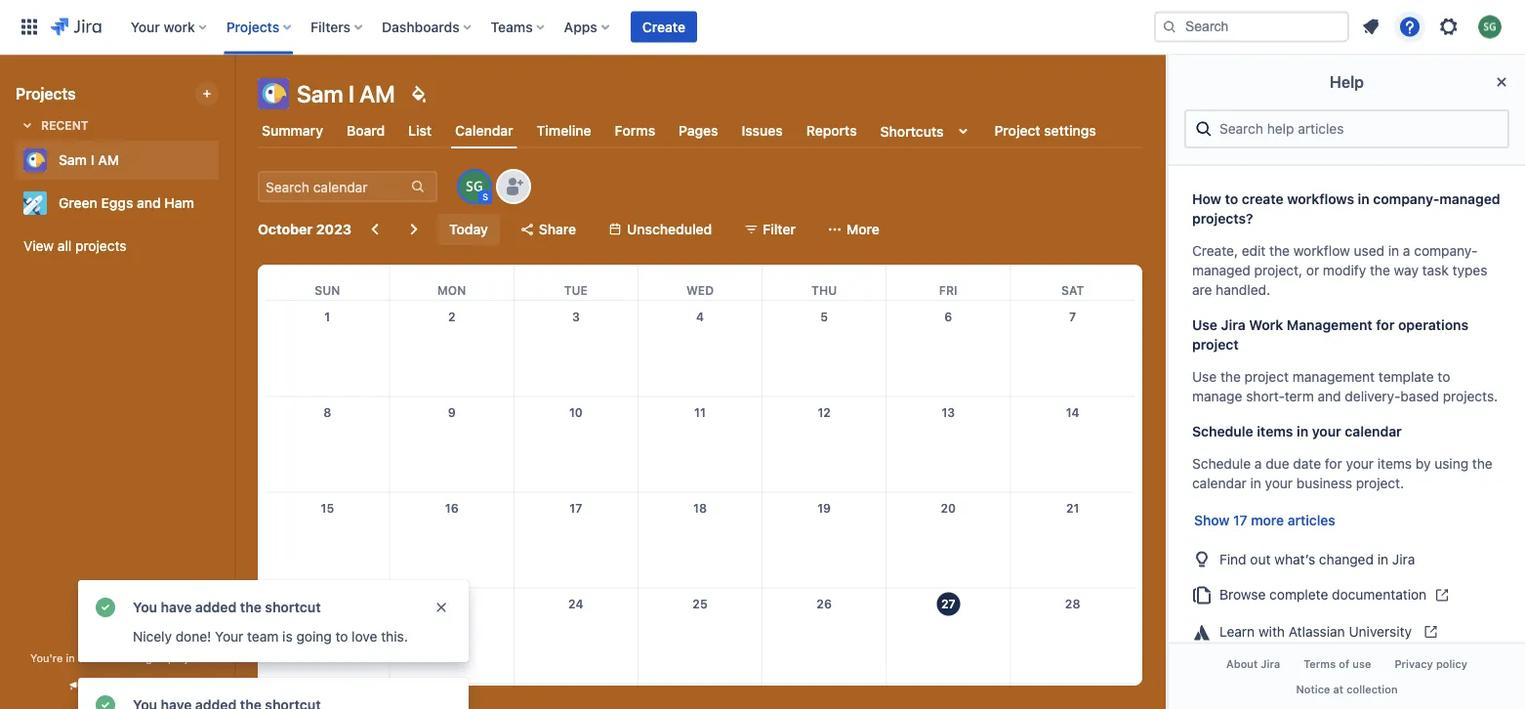 Task type: describe. For each thing, give the bounding box(es) containing it.
2 horizontal spatial your
[[1347, 456, 1374, 472]]

project inside use jira work management for operations project
[[1193, 337, 1239, 353]]

row containing sun
[[266, 265, 1135, 300]]

sam i am inside sam i am link
[[59, 152, 119, 168]]

university
[[1350, 624, 1412, 640]]

12 link
[[809, 397, 840, 428]]

notice at collection link
[[1285, 677, 1410, 701]]

6 link
[[933, 301, 964, 332]]

next month image
[[403, 218, 426, 241]]

dismiss image
[[434, 600, 449, 615]]

schedule for schedule items in your calendar
[[1193, 423, 1254, 440]]

23 link
[[436, 589, 468, 620]]

16
[[445, 502, 459, 515]]

row containing 22
[[266, 588, 1135, 684]]

17 inside 'link'
[[570, 502, 583, 515]]

calendar inside schedule a due date for your items by using the calendar in your business project.
[[1193, 475, 1247, 491]]

term
[[1285, 388, 1315, 404]]

have
[[161, 599, 192, 615]]

atlassian
[[1289, 624, 1346, 640]]

company- inside create, edit the workflow used in a company- managed project, or modify the way task types are handled.
[[1415, 243, 1479, 259]]

what's
[[1275, 551, 1316, 567]]

green eggs and ham
[[59, 195, 194, 211]]

use jira work management for operations project
[[1193, 317, 1469, 353]]

project settings
[[995, 123, 1097, 139]]

reports
[[807, 123, 857, 139]]

10
[[569, 406, 583, 420]]

11 link
[[685, 397, 716, 428]]

task
[[1423, 262, 1449, 278]]

appswitcher icon image
[[18, 15, 41, 39]]

21
[[1067, 502, 1080, 515]]

0 vertical spatial items
[[1257, 423, 1294, 440]]

success image
[[94, 694, 117, 709]]

teams button
[[485, 11, 553, 42]]

you
[[133, 599, 157, 615]]

1 horizontal spatial calendar
[[1345, 423, 1403, 440]]

6
[[945, 310, 953, 323]]

0 vertical spatial sam
[[297, 80, 344, 107]]

15 link
[[312, 493, 343, 524]]

business
[[1297, 475, 1353, 491]]

7
[[1070, 310, 1077, 323]]

work
[[164, 19, 195, 35]]

your work button
[[125, 11, 215, 42]]

board
[[347, 123, 385, 139]]

15
[[321, 502, 334, 515]]

how to create workflows in company-managed projects?
[[1193, 191, 1501, 227]]

create, edit the workflow used in a company- managed project, or modify the way task types are handled.
[[1193, 243, 1488, 298]]

about jira button
[[1215, 652, 1293, 677]]

summary link
[[258, 113, 327, 148]]

terms of use
[[1304, 658, 1372, 671]]

jira for use jira work management for operations project
[[1222, 317, 1246, 333]]

0 horizontal spatial your
[[1266, 475, 1293, 491]]

the up project,
[[1270, 243, 1290, 259]]

projects
[[75, 238, 127, 254]]

with
[[1259, 624, 1286, 640]]

the up the team
[[240, 599, 262, 615]]

project settings link
[[991, 113, 1101, 148]]

search image
[[1162, 19, 1178, 35]]

1 horizontal spatial i
[[349, 80, 355, 107]]

your profile and settings image
[[1479, 15, 1502, 39]]

in up documentation
[[1378, 551, 1389, 567]]

0 horizontal spatial project
[[168, 652, 204, 664]]

management
[[1287, 317, 1373, 333]]

create project image
[[199, 86, 215, 102]]

24 link
[[561, 589, 592, 620]]

a inside create, edit the workflow used in a company- managed project, or modify the way task types are handled.
[[1404, 243, 1411, 259]]

browse complete documentation link
[[1185, 577, 1510, 614]]

find out what's changed in jira
[[1220, 551, 1416, 567]]

and inside use the project management template to manage short-term and delivery-based projects.
[[1318, 388, 1342, 404]]

work
[[1250, 317, 1284, 333]]

items inside schedule a due date for your items by using the calendar in your business project.
[[1378, 456, 1413, 472]]

project.
[[1357, 475, 1405, 491]]

the inside schedule a due date for your items by using the calendar in your business project.
[[1473, 456, 1493, 472]]

9 link
[[436, 397, 468, 428]]

find out what's changed in jira link
[[1185, 540, 1510, 577]]

help
[[1330, 73, 1365, 91]]

settings
[[1045, 123, 1097, 139]]

in inside how to create workflows in company-managed projects?
[[1358, 191, 1370, 207]]

use for use jira work management for operations project
[[1193, 317, 1218, 333]]

fri link
[[936, 265, 962, 300]]

use the project management template to manage short-term and delivery-based projects.
[[1193, 369, 1499, 404]]

october
[[258, 221, 313, 237]]

share button
[[508, 214, 588, 245]]

articles
[[1288, 512, 1336, 528]]

timeline link
[[533, 113, 595, 148]]

filters
[[311, 19, 351, 35]]

unscheduled button
[[596, 214, 724, 245]]

project
[[995, 123, 1041, 139]]

7 link
[[1058, 301, 1089, 332]]

workflow
[[1294, 243, 1351, 259]]

added
[[195, 599, 237, 615]]

in inside schedule a due date for your items by using the calendar in your business project.
[[1251, 475, 1262, 491]]

recent
[[41, 118, 88, 132]]

management
[[1293, 369, 1376, 385]]

1 horizontal spatial sam i am
[[297, 80, 395, 107]]

nicely
[[133, 629, 172, 645]]

show 17 more articles button
[[1185, 509, 1346, 532]]

team-
[[87, 652, 118, 664]]

2 horizontal spatial jira
[[1393, 551, 1416, 567]]

based
[[1401, 388, 1440, 404]]

row containing 8
[[266, 397, 1135, 492]]

create
[[1242, 191, 1284, 207]]

22 link
[[312, 589, 343, 620]]

view
[[23, 238, 54, 254]]

delivery-
[[1346, 388, 1401, 404]]

previous month image
[[363, 218, 387, 241]]

green
[[59, 195, 98, 211]]

1 link
[[312, 301, 343, 332]]

create button
[[631, 11, 697, 42]]

tue link
[[560, 265, 592, 300]]

6 row from the top
[[266, 684, 1135, 709]]

done!
[[176, 629, 211, 645]]

apps button
[[558, 11, 617, 42]]

11
[[695, 406, 706, 420]]

jira for about jira
[[1261, 658, 1281, 671]]

0 horizontal spatial sam
[[59, 152, 87, 168]]

summary
[[262, 123, 323, 139]]

thu
[[812, 283, 837, 297]]

help image
[[1399, 15, 1422, 39]]

today
[[449, 221, 488, 237]]

sat
[[1062, 283, 1085, 297]]

way
[[1395, 262, 1419, 278]]

2 link
[[436, 301, 468, 332]]

25 link
[[685, 589, 716, 620]]

27
[[942, 597, 956, 611]]

your inside popup button
[[131, 19, 160, 35]]

this.
[[381, 629, 408, 645]]

project,
[[1255, 262, 1303, 278]]

sun
[[315, 283, 340, 297]]

1 vertical spatial i
[[91, 152, 94, 168]]



Task type: locate. For each thing, give the bounding box(es) containing it.
collapse recent projects image
[[16, 113, 39, 137]]

20 link
[[933, 493, 964, 524]]

today button
[[438, 214, 500, 245]]

0 vertical spatial calendar
[[1345, 423, 1403, 440]]

use up the manage
[[1193, 369, 1217, 385]]

25
[[693, 597, 708, 611]]

your up project.
[[1347, 456, 1374, 472]]

banner
[[0, 0, 1526, 55]]

projects up collapse recent projects icon on the top of the page
[[16, 84, 76, 103]]

pages
[[679, 123, 719, 139]]

14
[[1066, 406, 1080, 420]]

1 use from the top
[[1193, 317, 1218, 333]]

in right workflows
[[1358, 191, 1370, 207]]

grid containing sun
[[266, 265, 1135, 709]]

1 vertical spatial project
[[1245, 369, 1289, 385]]

1 schedule from the top
[[1193, 423, 1254, 440]]

managed inside how to create workflows in company-managed projects?
[[1440, 191, 1501, 207]]

find
[[1220, 551, 1247, 567]]

1 vertical spatial and
[[1318, 388, 1342, 404]]

sam i am link
[[16, 141, 211, 180]]

for for date
[[1325, 456, 1343, 472]]

1 horizontal spatial to
[[1226, 191, 1239, 207]]

schedule inside schedule a due date for your items by using the calendar in your business project.
[[1193, 456, 1251, 472]]

learn with atlassian university
[[1220, 624, 1416, 640]]

notice at collection
[[1297, 683, 1398, 695]]

1 vertical spatial managed
[[1193, 262, 1251, 278]]

privacy
[[1395, 658, 1434, 671]]

types
[[1453, 262, 1488, 278]]

jira inside use jira work management for operations project
[[1222, 317, 1246, 333]]

unscheduled
[[627, 221, 712, 237]]

2 vertical spatial a
[[78, 652, 84, 664]]

to inside how to create workflows in company-managed projects?
[[1226, 191, 1239, 207]]

0 horizontal spatial and
[[137, 195, 161, 211]]

2 use from the top
[[1193, 369, 1217, 385]]

items up due
[[1257, 423, 1294, 440]]

1 vertical spatial calendar
[[1193, 475, 1247, 491]]

managed down nicely
[[118, 652, 165, 664]]

use inside use the project management template to manage short-term and delivery-based projects.
[[1193, 369, 1217, 385]]

0 vertical spatial and
[[137, 195, 161, 211]]

2 vertical spatial to
[[335, 629, 348, 645]]

jira inside button
[[1261, 658, 1281, 671]]

schedule left due
[[1193, 456, 1251, 472]]

1 vertical spatial items
[[1378, 456, 1413, 472]]

1 vertical spatial sam i am
[[59, 152, 119, 168]]

add people image
[[502, 175, 526, 198]]

list link
[[405, 113, 436, 148]]

17 inside button
[[1234, 512, 1248, 528]]

2 row from the top
[[266, 301, 1135, 397]]

row containing 15
[[266, 492, 1135, 588]]

your
[[1313, 423, 1342, 440], [1347, 456, 1374, 472], [1266, 475, 1293, 491]]

issues
[[742, 123, 783, 139]]

2 vertical spatial jira
[[1261, 658, 1281, 671]]

grid
[[266, 265, 1135, 709]]

modify
[[1324, 262, 1367, 278]]

the up the manage
[[1221, 369, 1241, 385]]

handled.
[[1216, 282, 1271, 298]]

0 horizontal spatial projects
[[16, 84, 76, 103]]

close image
[[1491, 70, 1514, 94]]

2 horizontal spatial to
[[1438, 369, 1451, 385]]

jira left work
[[1222, 317, 1246, 333]]

1 row from the top
[[266, 265, 1135, 300]]

sidebar navigation image
[[213, 78, 256, 117]]

schedule for schedule a due date for your items by using the calendar in your business project.
[[1193, 456, 1251, 472]]

managed down create,
[[1193, 262, 1251, 278]]

am up green eggs and ham link
[[98, 152, 119, 168]]

21 link
[[1058, 493, 1089, 524]]

projects button
[[221, 11, 299, 42]]

and
[[137, 195, 161, 211], [1318, 388, 1342, 404]]

calendar down delivery-
[[1345, 423, 1403, 440]]

1 vertical spatial jira
[[1393, 551, 1416, 567]]

0 horizontal spatial jira
[[1222, 317, 1246, 333]]

the inside use the project management template to manage short-term and delivery-based projects.
[[1221, 369, 1241, 385]]

0 horizontal spatial for
[[1325, 456, 1343, 472]]

schedule
[[1193, 423, 1254, 440], [1193, 456, 1251, 472]]

1 horizontal spatial am
[[360, 80, 395, 107]]

1 horizontal spatial 17
[[1234, 512, 1248, 528]]

0 horizontal spatial managed
[[118, 652, 165, 664]]

nicely done! your team is going to love this.
[[133, 629, 408, 645]]

projects inside projects popup button
[[226, 19, 280, 35]]

0 vertical spatial to
[[1226, 191, 1239, 207]]

add to starred image
[[213, 148, 236, 172], [213, 191, 236, 215]]

schedule items in your calendar
[[1193, 423, 1403, 440]]

in right you're
[[66, 652, 75, 664]]

notifications image
[[1360, 15, 1383, 39]]

project down done!
[[168, 652, 204, 664]]

the
[[1270, 243, 1290, 259], [1371, 262, 1391, 278], [1221, 369, 1241, 385], [1473, 456, 1493, 472], [240, 599, 262, 615]]

1 horizontal spatial items
[[1378, 456, 1413, 472]]

banner containing your work
[[0, 0, 1526, 55]]

to
[[1226, 191, 1239, 207], [1438, 369, 1451, 385], [335, 629, 348, 645]]

1 vertical spatial projects
[[16, 84, 76, 103]]

am up board
[[360, 80, 395, 107]]

16 link
[[436, 493, 468, 524]]

2 add to starred image from the top
[[213, 191, 236, 215]]

1 horizontal spatial your
[[1313, 423, 1342, 440]]

love
[[352, 629, 378, 645]]

1 horizontal spatial jira
[[1261, 658, 1281, 671]]

0 horizontal spatial sam i am
[[59, 152, 119, 168]]

1 vertical spatial your
[[215, 629, 244, 645]]

the right the using
[[1473, 456, 1493, 472]]

0 vertical spatial use
[[1193, 317, 1218, 333]]

in inside create, edit the workflow used in a company- managed project, or modify the way task types are handled.
[[1389, 243, 1400, 259]]

17
[[570, 502, 583, 515], [1234, 512, 1248, 528]]

calendar
[[1345, 423, 1403, 440], [1193, 475, 1247, 491]]

share
[[539, 221, 576, 237]]

project up the manage
[[1193, 337, 1239, 353]]

in up show 17 more articles
[[1251, 475, 1262, 491]]

jira up documentation
[[1393, 551, 1416, 567]]

0 vertical spatial schedule
[[1193, 423, 1254, 440]]

0 horizontal spatial your
[[131, 19, 160, 35]]

are
[[1193, 282, 1213, 298]]

1 vertical spatial sam
[[59, 152, 87, 168]]

28 link
[[1058, 589, 1089, 620]]

browse
[[1220, 587, 1266, 603]]

17 link
[[561, 493, 592, 524]]

add to starred image for sam i am
[[213, 148, 236, 172]]

2 horizontal spatial a
[[1404, 243, 1411, 259]]

managed
[[1440, 191, 1501, 207], [1193, 262, 1251, 278], [118, 652, 165, 664]]

team
[[247, 629, 279, 645]]

0 horizontal spatial am
[[98, 152, 119, 168]]

changed
[[1320, 551, 1374, 567]]

8
[[324, 406, 332, 420]]

set background color image
[[407, 82, 430, 106]]

1 horizontal spatial managed
[[1193, 262, 1251, 278]]

2 horizontal spatial project
[[1245, 369, 1289, 385]]

i up the green
[[91, 152, 94, 168]]

unscheduled image
[[608, 222, 623, 237]]

1 vertical spatial company-
[[1415, 243, 1479, 259]]

dashboards button
[[376, 11, 479, 42]]

1 vertical spatial your
[[1347, 456, 1374, 472]]

0 horizontal spatial a
[[78, 652, 84, 664]]

project up short- on the right bottom
[[1245, 369, 1289, 385]]

0 vertical spatial add to starred image
[[213, 148, 236, 172]]

Search calendar text field
[[260, 173, 408, 200]]

1 vertical spatial schedule
[[1193, 456, 1251, 472]]

Search help articles field
[[1214, 111, 1500, 147]]

add to starred image right ham
[[213, 191, 236, 215]]

your up date
[[1313, 423, 1342, 440]]

0 vertical spatial company-
[[1374, 191, 1440, 207]]

i up board
[[349, 80, 355, 107]]

2 vertical spatial project
[[168, 652, 204, 664]]

to inside use the project management template to manage short-term and delivery-based projects.
[[1438, 369, 1451, 385]]

sam green image
[[459, 171, 490, 202]]

for for management
[[1377, 317, 1395, 333]]

your down you have added the shortcut
[[215, 629, 244, 645]]

0 horizontal spatial to
[[335, 629, 348, 645]]

a up way
[[1404, 243, 1411, 259]]

tab list containing calendar
[[246, 113, 1155, 148]]

sam i am up board
[[297, 80, 395, 107]]

1 vertical spatial to
[[1438, 369, 1451, 385]]

1 horizontal spatial and
[[1318, 388, 1342, 404]]

is
[[282, 629, 293, 645]]

shortcuts button
[[877, 113, 979, 148]]

0 horizontal spatial i
[[91, 152, 94, 168]]

4 row from the top
[[266, 492, 1135, 588]]

0 vertical spatial am
[[360, 80, 395, 107]]

0 vertical spatial project
[[1193, 337, 1239, 353]]

0 vertical spatial jira
[[1222, 317, 1246, 333]]

1 vertical spatial use
[[1193, 369, 1217, 385]]

managed inside create, edit the workflow used in a company- managed project, or modify the way task types are handled.
[[1193, 262, 1251, 278]]

your down due
[[1266, 475, 1293, 491]]

for left 'operations'
[[1377, 317, 1395, 333]]

items up project.
[[1378, 456, 1413, 472]]

settings image
[[1438, 15, 1461, 39]]

project
[[1193, 337, 1239, 353], [1245, 369, 1289, 385], [168, 652, 204, 664]]

success image
[[94, 596, 117, 619]]

company- inside how to create workflows in company-managed projects?
[[1374, 191, 1440, 207]]

a left due
[[1255, 456, 1263, 472]]

19
[[818, 502, 831, 515]]

1 add to starred image from the top
[[213, 148, 236, 172]]

17 left more
[[1234, 512, 1248, 528]]

0 horizontal spatial items
[[1257, 423, 1294, 440]]

to up based
[[1438, 369, 1451, 385]]

23
[[444, 597, 460, 611]]

24
[[569, 597, 584, 611]]

tab list
[[246, 113, 1155, 148]]

1 horizontal spatial project
[[1193, 337, 1239, 353]]

1 horizontal spatial projects
[[226, 19, 280, 35]]

to left love
[[335, 629, 348, 645]]

3 link
[[561, 301, 592, 332]]

calendar up show on the bottom right
[[1193, 475, 1247, 491]]

at
[[1334, 683, 1344, 695]]

i
[[349, 80, 355, 107], [91, 152, 94, 168]]

1 horizontal spatial your
[[215, 629, 244, 645]]

1 horizontal spatial for
[[1377, 317, 1395, 333]]

going
[[296, 629, 332, 645]]

0 vertical spatial your
[[131, 19, 160, 35]]

and down management
[[1318, 388, 1342, 404]]

use inside use jira work management for operations project
[[1193, 317, 1218, 333]]

sam down recent
[[59, 152, 87, 168]]

terms of use link
[[1293, 652, 1384, 677]]

3 row from the top
[[266, 397, 1135, 492]]

add to starred image for green eggs and ham
[[213, 191, 236, 215]]

sam i am down recent
[[59, 152, 119, 168]]

a left team-
[[78, 652, 84, 664]]

add to starred image down sidebar navigation icon
[[213, 148, 236, 172]]

use for use the project management template to manage short-term and delivery-based projects.
[[1193, 369, 1217, 385]]

in up way
[[1389, 243, 1400, 259]]

in up date
[[1297, 423, 1309, 440]]

and left ham
[[137, 195, 161, 211]]

1 vertical spatial for
[[1325, 456, 1343, 472]]

to up projects?
[[1226, 191, 1239, 207]]

out
[[1251, 551, 1271, 567]]

jira right about
[[1261, 658, 1281, 671]]

view all projects link
[[16, 229, 219, 264]]

schedule down the manage
[[1193, 423, 1254, 440]]

0 vertical spatial for
[[1377, 317, 1395, 333]]

1 vertical spatial am
[[98, 152, 119, 168]]

managed up the types
[[1440, 191, 1501, 207]]

5 link
[[809, 301, 840, 332]]

a inside schedule a due date for your items by using the calendar in your business project.
[[1255, 456, 1263, 472]]

primary element
[[12, 0, 1155, 54]]

sam i am
[[297, 80, 395, 107], [59, 152, 119, 168]]

1 vertical spatial add to starred image
[[213, 191, 236, 215]]

Search field
[[1155, 11, 1350, 42]]

used
[[1354, 243, 1385, 259]]

0 vertical spatial sam i am
[[297, 80, 395, 107]]

26
[[817, 597, 832, 611]]

sam
[[297, 80, 344, 107], [59, 152, 87, 168]]

19 link
[[809, 493, 840, 524]]

0 vertical spatial i
[[349, 80, 355, 107]]

create
[[643, 19, 686, 35]]

0 horizontal spatial calendar
[[1193, 475, 1247, 491]]

26 link
[[809, 589, 840, 620]]

ham
[[164, 195, 194, 211]]

wed link
[[683, 265, 718, 300]]

projects up sidebar navigation icon
[[226, 19, 280, 35]]

for up business
[[1325, 456, 1343, 472]]

sam up summary
[[297, 80, 344, 107]]

for inside schedule a due date for your items by using the calendar in your business project.
[[1325, 456, 1343, 472]]

the down used
[[1371, 262, 1391, 278]]

date
[[1294, 456, 1322, 472]]

forms
[[615, 123, 656, 139]]

and inside green eggs and ham link
[[137, 195, 161, 211]]

2 horizontal spatial managed
[[1440, 191, 1501, 207]]

0 vertical spatial managed
[[1440, 191, 1501, 207]]

row containing 1
[[266, 301, 1135, 397]]

for inside use jira work management for operations project
[[1377, 317, 1395, 333]]

2 vertical spatial managed
[[118, 652, 165, 664]]

0 vertical spatial a
[[1404, 243, 1411, 259]]

0 vertical spatial projects
[[226, 19, 280, 35]]

project inside use the project management template to manage short-term and delivery-based projects.
[[1245, 369, 1289, 385]]

2 vertical spatial your
[[1266, 475, 1293, 491]]

company- up task
[[1415, 243, 1479, 259]]

your left work
[[131, 19, 160, 35]]

1 horizontal spatial sam
[[297, 80, 344, 107]]

use down are
[[1193, 317, 1218, 333]]

5 row from the top
[[266, 588, 1135, 684]]

workflows
[[1288, 191, 1355, 207]]

1 horizontal spatial a
[[1255, 456, 1263, 472]]

2 schedule from the top
[[1193, 456, 1251, 472]]

jira
[[1222, 317, 1246, 333], [1393, 551, 1416, 567], [1261, 658, 1281, 671]]

company- up used
[[1374, 191, 1440, 207]]

about jira
[[1227, 658, 1281, 671]]

schedule a due date for your items by using the calendar in your business project.
[[1193, 456, 1493, 491]]

how
[[1193, 191, 1222, 207]]

row
[[266, 265, 1135, 300], [266, 301, 1135, 397], [266, 397, 1135, 492], [266, 492, 1135, 588], [266, 588, 1135, 684], [266, 684, 1135, 709]]

0 horizontal spatial 17
[[570, 502, 583, 515]]

use
[[1193, 317, 1218, 333], [1193, 369, 1217, 385]]

of
[[1340, 658, 1350, 671]]

jira image
[[51, 15, 101, 39], [51, 15, 101, 39]]

wed
[[687, 283, 714, 297]]

1 vertical spatial a
[[1255, 456, 1263, 472]]

17 down 10
[[570, 502, 583, 515]]

0 vertical spatial your
[[1313, 423, 1342, 440]]

18
[[694, 502, 707, 515]]



Task type: vqa. For each thing, say whether or not it's contained in the screenshot.
company- within How to create workflows in company-managed projects?
yes



